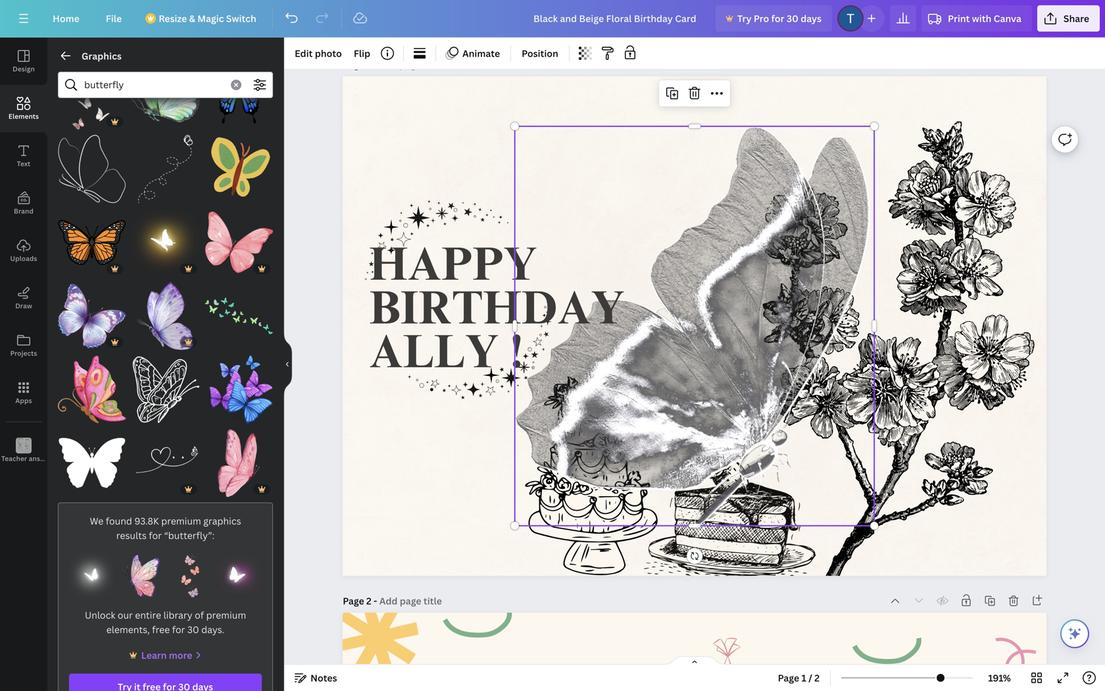 Task type: locate. For each thing, give the bounding box(es) containing it.
1 horizontal spatial 1
[[802, 672, 807, 684]]

page title text field for page 1 -
[[379, 58, 443, 71]]

-
[[374, 58, 377, 71], [374, 595, 377, 607]]

elements button
[[0, 85, 47, 132]]

draw
[[15, 302, 32, 310]]

for down 93.8k
[[149, 529, 162, 542]]

1
[[367, 58, 372, 71], [802, 672, 807, 684]]

library
[[164, 609, 193, 621]]

0 horizontal spatial premium
[[161, 515, 201, 527]]

&
[[189, 12, 195, 25]]

animate
[[463, 47, 500, 60]]

premium up "butterfly":
[[161, 515, 201, 527]]

for down library
[[172, 623, 185, 636]]

premium inside unlock our entire library of premium elements, free for 30 days.
[[206, 609, 246, 621]]

1 left "/"
[[802, 672, 807, 684]]

1 horizontal spatial premium
[[206, 609, 246, 621]]

/
[[809, 672, 813, 684]]

edit photo
[[295, 47, 342, 60]]

premium up days. at the left bottom of page
[[206, 609, 246, 621]]

group
[[58, 61, 126, 130], [131, 61, 200, 130], [205, 61, 273, 130], [58, 127, 126, 203], [131, 127, 200, 203], [205, 135, 273, 203], [58, 201, 126, 277], [131, 201, 200, 277], [205, 208, 273, 277], [58, 274, 126, 350], [131, 274, 200, 350], [205, 274, 273, 350], [131, 348, 200, 424], [205, 348, 273, 424], [58, 355, 126, 424], [58, 421, 126, 497], [205, 421, 273, 497], [131, 429, 200, 497]]

beautiful colorful butterfly image
[[58, 282, 126, 350]]

0 vertical spatial page
[[343, 58, 364, 71]]

1 vertical spatial premium
[[206, 609, 246, 621]]

93.8k
[[135, 515, 159, 527]]

1 vertical spatial 30
[[187, 623, 199, 636]]

0 horizontal spatial 30
[[187, 623, 199, 636]]

0 horizontal spatial 1
[[367, 58, 372, 71]]

brand button
[[0, 180, 47, 227]]

flip
[[354, 47, 371, 60]]

for inside unlock our entire library of premium elements, free for 30 days.
[[172, 623, 185, 636]]

1 horizontal spatial 30
[[787, 12, 799, 25]]

flip button
[[349, 43, 376, 64]]

show pages image
[[664, 656, 727, 666]]

canva assistant image
[[1068, 626, 1084, 642]]

30 inside unlock our entire library of premium elements, free for 30 days.
[[187, 623, 199, 636]]

0 vertical spatial -
[[374, 58, 377, 71]]

brand
[[14, 207, 34, 216]]

2 page title text field from the top
[[380, 594, 444, 608]]

1 inside "button"
[[802, 672, 807, 684]]

results
[[116, 529, 147, 542]]

0 vertical spatial premium
[[161, 515, 201, 527]]

found
[[106, 515, 132, 527]]

entire
[[135, 609, 161, 621]]

projects button
[[0, 322, 47, 369]]

1 vertical spatial page
[[343, 595, 364, 607]]

;
[[23, 455, 25, 463]]

0 vertical spatial 30
[[787, 12, 799, 25]]

animate button
[[442, 43, 506, 64]]

1 watercolor illustration of the pink butterfly image from the top
[[205, 208, 273, 277]]

1 vertical spatial for
[[149, 529, 162, 542]]

2 vertical spatial page
[[779, 672, 800, 684]]

with
[[973, 12, 992, 25]]

1 vertical spatial -
[[374, 595, 377, 607]]

page
[[343, 58, 364, 71], [343, 595, 364, 607], [779, 672, 800, 684]]

0 vertical spatial watercolor illustration of the pink butterfly image
[[205, 208, 273, 277]]

elements
[[8, 112, 39, 121]]

resize & magic switch
[[159, 12, 256, 25]]

home link
[[42, 5, 90, 32]]

our
[[118, 609, 133, 621]]

2 horizontal spatial for
[[772, 12, 785, 25]]

1 horizontal spatial 2
[[815, 672, 820, 684]]

2 vertical spatial for
[[172, 623, 185, 636]]

happy
[[370, 246, 538, 293]]

30 down of
[[187, 623, 199, 636]]

Page title text field
[[379, 58, 443, 71], [380, 594, 444, 608]]

monarch butterfly image
[[58, 208, 126, 277]]

2 inside "button"
[[815, 672, 820, 684]]

text button
[[0, 132, 47, 180]]

ally
[[370, 334, 499, 380]]

0 vertical spatial 1
[[367, 58, 372, 71]]

1 right photo
[[367, 58, 372, 71]]

for
[[772, 12, 785, 25], [149, 529, 162, 542], [172, 623, 185, 636]]

watercolor illustration of the pink butterfly image
[[205, 208, 273, 277], [205, 429, 273, 497]]

for inside button
[[772, 12, 785, 25]]

0 vertical spatial for
[[772, 12, 785, 25]]

page for page 2
[[343, 595, 364, 607]]

1 vertical spatial watercolor illustration of the pink butterfly image
[[205, 429, 273, 497]]

0 horizontal spatial for
[[149, 529, 162, 542]]

main menu bar
[[0, 0, 1106, 38]]

page 1 / 2 button
[[773, 668, 826, 689]]

30 left days
[[787, 12, 799, 25]]

1 page title text field from the top
[[379, 58, 443, 71]]

premium inside we found 93.8k premium graphics results for "butterfly":
[[161, 515, 201, 527]]

try pro for 30 days button
[[716, 5, 833, 32]]

canva
[[994, 12, 1022, 25]]

premium
[[161, 515, 201, 527], [206, 609, 246, 621]]

for right pro
[[772, 12, 785, 25]]

1 vertical spatial 1
[[802, 672, 807, 684]]

text
[[17, 159, 30, 168]]

1 horizontal spatial for
[[172, 623, 185, 636]]

!
[[511, 334, 523, 380]]

0 vertical spatial 2
[[367, 595, 372, 607]]

apps button
[[0, 369, 47, 417]]

print with canva button
[[922, 5, 1033, 32]]

elements,
[[106, 623, 150, 636]]

unlock
[[85, 609, 115, 621]]

neon butterfly image
[[131, 208, 200, 277]]

2
[[367, 595, 372, 607], [815, 672, 820, 684]]

teacher answer keys
[[1, 454, 68, 463]]

try
[[738, 12, 752, 25]]

1 vertical spatial 2
[[815, 672, 820, 684]]

0 vertical spatial page title text field
[[379, 58, 443, 71]]

butterfly image
[[58, 61, 126, 130]]

1 vertical spatial page title text field
[[380, 594, 444, 608]]

page 1 / 2
[[779, 672, 820, 684]]

30
[[787, 12, 799, 25], [187, 623, 199, 636]]

days
[[801, 12, 822, 25]]

teacher
[[1, 454, 27, 463]]

print
[[949, 12, 971, 25]]

page 2 -
[[343, 595, 380, 607]]



Task type: describe. For each thing, give the bounding box(es) containing it.
free
[[152, 623, 170, 636]]

more
[[169, 649, 192, 662]]

191%
[[989, 672, 1012, 684]]

magic
[[198, 12, 224, 25]]

glittery glow butterfly image
[[218, 553, 262, 597]]

page title text field for page 2 -
[[380, 594, 444, 608]]

file
[[106, 12, 122, 25]]

page inside "button"
[[779, 672, 800, 684]]

edit photo button
[[290, 43, 347, 64]]

Search graphics search field
[[84, 72, 223, 97]]

purple  violet watercolor butterfly image
[[131, 282, 200, 350]]

colorful butterflies illustration image
[[168, 553, 212, 597]]

191% button
[[979, 668, 1022, 689]]

position
[[522, 47, 559, 60]]

birthday
[[370, 290, 625, 337]]

0 horizontal spatial 2
[[367, 595, 372, 607]]

photo
[[315, 47, 342, 60]]

butterfly sparkling image
[[69, 553, 113, 597]]

unlock our entire library of premium elements, free for 30 days.
[[85, 609, 246, 636]]

2 watercolor illustration of the pink butterfly image from the top
[[205, 429, 273, 497]]

vector image image
[[205, 61, 273, 130]]

graphics
[[204, 515, 241, 527]]

we found 93.8k premium graphics results for "butterfly":
[[90, 515, 241, 542]]

graphics
[[82, 50, 122, 62]]

30 inside button
[[787, 12, 799, 25]]

notes button
[[290, 668, 343, 689]]

resize
[[159, 12, 187, 25]]

try pro for 30 days
[[738, 12, 822, 25]]

share
[[1064, 12, 1090, 25]]

page for page 1
[[343, 58, 364, 71]]

of
[[195, 609, 204, 621]]

uploads
[[10, 254, 37, 263]]

page 1 -
[[343, 58, 379, 71]]

Design title text field
[[523, 5, 711, 32]]

notes
[[311, 672, 337, 684]]

days.
[[202, 623, 225, 636]]

butterfly watercolor illustration image
[[119, 553, 163, 597]]

home
[[53, 12, 80, 25]]

position button
[[517, 43, 564, 64]]

hide image
[[284, 333, 292, 396]]

ally !
[[370, 334, 523, 380]]

butterfly watercolor insect hand painted image
[[131, 61, 200, 130]]

learn more button
[[127, 647, 204, 663]]

learn
[[141, 649, 167, 662]]

design button
[[0, 38, 47, 85]]

green pastel butterflies image
[[205, 282, 273, 350]]

"butterfly":
[[164, 529, 215, 542]]

blue butterflies image
[[205, 355, 273, 424]]

apps
[[15, 396, 32, 405]]

share button
[[1038, 5, 1101, 32]]

file button
[[95, 5, 132, 32]]

answer
[[29, 454, 52, 463]]

- for page 2 -
[[374, 595, 377, 607]]

1 for /
[[802, 672, 807, 684]]

resize & magic switch button
[[138, 5, 267, 32]]

- for page 1 -
[[374, 58, 377, 71]]

butterfly in watercolor illustration image
[[58, 355, 126, 424]]

pro
[[754, 12, 770, 25]]

edit
[[295, 47, 313, 60]]

keys
[[54, 454, 68, 463]]

uploads button
[[0, 227, 47, 275]]

learn more
[[141, 649, 192, 662]]

projects
[[10, 349, 37, 358]]

switch
[[226, 12, 256, 25]]

print with canva
[[949, 12, 1022, 25]]

design
[[13, 65, 35, 73]]

draw button
[[0, 275, 47, 322]]

we
[[90, 515, 104, 527]]

for inside we found 93.8k premium graphics results for "butterfly":
[[149, 529, 162, 542]]

side panel tab list
[[0, 38, 68, 475]]

1 for -
[[367, 58, 372, 71]]



Task type: vqa. For each thing, say whether or not it's contained in the screenshot.
"By" in Beige White Simple Minimalist Busines Business Card by Noelle
no



